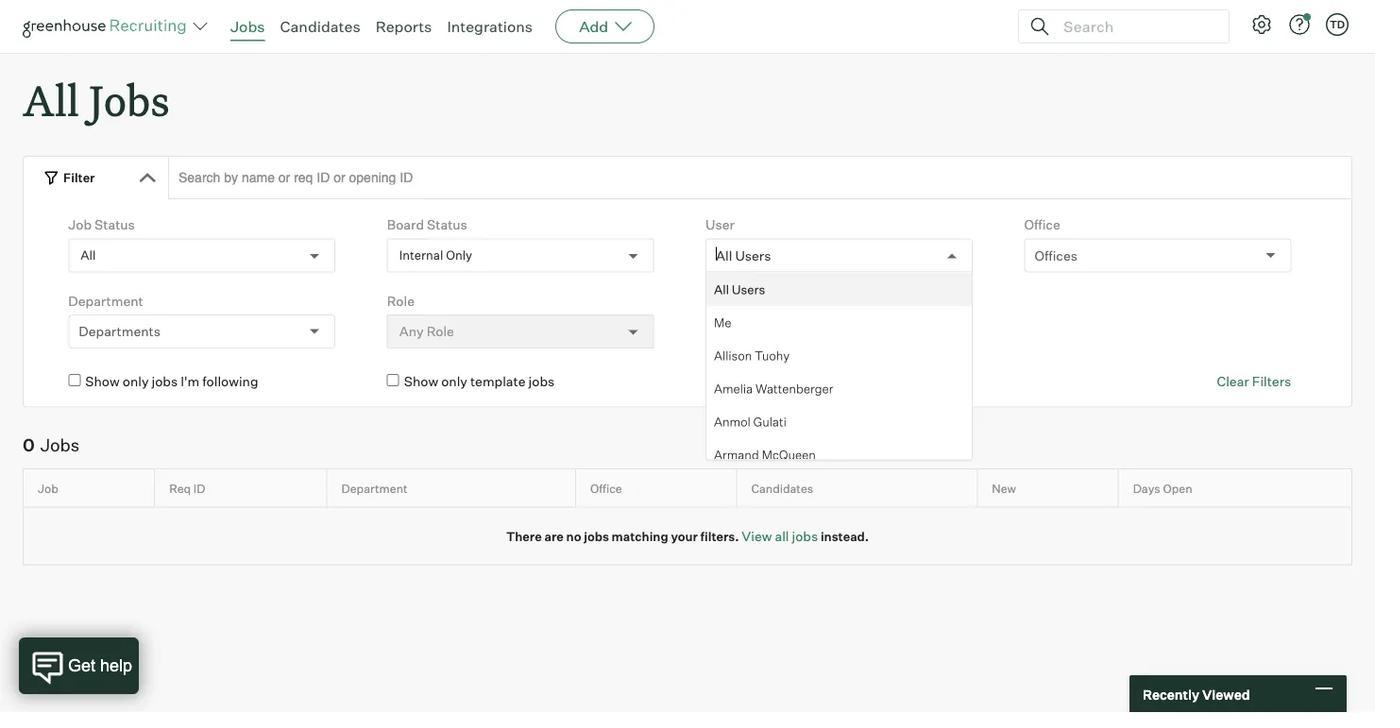 Task type: locate. For each thing, give the bounding box(es) containing it.
td
[[1330, 18, 1346, 31]]

all users down the all users option
[[714, 282, 766, 297]]

candidates right jobs link
[[280, 17, 361, 36]]

1 only from the left
[[123, 373, 149, 390]]

1 vertical spatial candidates
[[752, 481, 814, 496]]

view all jobs link
[[742, 528, 818, 544]]

only left template
[[441, 373, 468, 390]]

show right show only template jobs checkbox
[[404, 373, 439, 390]]

0 horizontal spatial job
[[38, 481, 58, 496]]

filters
[[1253, 373, 1292, 390]]

jobs right the 0
[[40, 435, 80, 456]]

candidates
[[280, 17, 361, 36], [752, 481, 814, 496]]

all jobs
[[23, 72, 170, 128]]

Search by name or req ID or opening ID text field
[[168, 156, 1353, 200]]

jobs inside there are no jobs matching your filters. view all jobs instead.
[[584, 529, 609, 544]]

status down "filter"
[[95, 217, 135, 233]]

0 vertical spatial department
[[68, 293, 143, 309]]

job down "filter"
[[68, 217, 92, 233]]

office
[[1025, 217, 1061, 233], [591, 481, 622, 496]]

all users option
[[716, 247, 771, 264]]

gulati
[[754, 414, 787, 429]]

matching
[[612, 529, 669, 544]]

1 horizontal spatial job
[[68, 217, 92, 233]]

all
[[23, 72, 79, 128], [716, 247, 733, 264], [81, 248, 96, 263], [714, 282, 730, 297]]

viewed
[[1203, 686, 1251, 703]]

new
[[992, 481, 1017, 496]]

row group
[[707, 273, 972, 713]]

jobs right template
[[529, 373, 555, 390]]

0
[[23, 435, 35, 456]]

2 show from the left
[[404, 373, 439, 390]]

i'm
[[181, 373, 200, 390]]

only
[[446, 248, 473, 263]]

1 show from the left
[[85, 373, 120, 390]]

2 horizontal spatial jobs
[[231, 17, 265, 36]]

show right show only jobs i'm following checkbox
[[85, 373, 120, 390]]

1 vertical spatial department
[[342, 481, 408, 496]]

users down the all users option
[[732, 282, 766, 297]]

job status
[[68, 217, 135, 233]]

greenhouse recruiting image
[[23, 15, 193, 38]]

1 vertical spatial all users
[[714, 282, 766, 297]]

1 vertical spatial users
[[732, 282, 766, 297]]

users
[[736, 247, 771, 264], [732, 282, 766, 297]]

all down job status
[[81, 248, 96, 263]]

show
[[85, 373, 120, 390], [404, 373, 439, 390]]

all up "filter"
[[23, 72, 79, 128]]

1 horizontal spatial office
[[1025, 217, 1061, 233]]

2 vertical spatial jobs
[[40, 435, 80, 456]]

status
[[95, 217, 135, 233], [427, 217, 468, 233]]

office up 'matching' at the left bottom of the page
[[591, 481, 622, 496]]

clear filters link
[[1218, 372, 1292, 391]]

office up 'offices'
[[1025, 217, 1061, 233]]

2 only from the left
[[441, 373, 468, 390]]

jobs
[[231, 17, 265, 36], [89, 72, 170, 128], [40, 435, 80, 456]]

only for jobs
[[123, 373, 149, 390]]

jobs right no
[[584, 529, 609, 544]]

only for template
[[441, 373, 468, 390]]

0 horizontal spatial show
[[85, 373, 120, 390]]

0 vertical spatial candidates
[[280, 17, 361, 36]]

1 vertical spatial jobs
[[89, 72, 170, 128]]

there are no jobs matching your filters. view all jobs instead.
[[506, 528, 869, 544]]

1 horizontal spatial status
[[427, 217, 468, 233]]

2 status from the left
[[427, 217, 468, 233]]

td button
[[1323, 9, 1353, 40]]

recently viewed
[[1143, 686, 1251, 703]]

jobs link
[[231, 17, 265, 36]]

req id
[[169, 481, 205, 496]]

1 vertical spatial office
[[591, 481, 622, 496]]

department
[[68, 293, 143, 309], [342, 481, 408, 496]]

recently
[[1143, 686, 1200, 703]]

all users down user
[[716, 247, 771, 264]]

0 horizontal spatial status
[[95, 217, 135, 233]]

all users inside row group
[[714, 282, 766, 297]]

configure image
[[1251, 13, 1274, 36]]

None field
[[716, 240, 721, 272]]

jobs for 0 jobs
[[40, 435, 80, 456]]

anmol gulati
[[714, 414, 787, 429]]

clear filters
[[1218, 373, 1292, 390]]

only
[[123, 373, 149, 390], [441, 373, 468, 390]]

template
[[471, 373, 526, 390]]

req
[[169, 481, 191, 496]]

tuohy
[[755, 348, 790, 363]]

0 horizontal spatial only
[[123, 373, 149, 390]]

1 status from the left
[[95, 217, 135, 233]]

jobs down greenhouse recruiting image
[[89, 72, 170, 128]]

status for board status
[[427, 217, 468, 233]]

0 vertical spatial all users
[[716, 247, 771, 264]]

show for show only jobs i'm following
[[85, 373, 120, 390]]

days
[[1134, 481, 1161, 496]]

1 horizontal spatial jobs
[[89, 72, 170, 128]]

Search text field
[[1059, 13, 1212, 40]]

jobs for all jobs
[[89, 72, 170, 128]]

all users
[[716, 247, 771, 264], [714, 282, 766, 297]]

clear
[[1218, 373, 1250, 390]]

1 horizontal spatial department
[[342, 481, 408, 496]]

1 horizontal spatial only
[[441, 373, 468, 390]]

1 vertical spatial job
[[38, 481, 58, 496]]

all down user
[[716, 247, 733, 264]]

custom
[[706, 293, 754, 309]]

users up custom field
[[736, 247, 771, 264]]

1 horizontal spatial show
[[404, 373, 439, 390]]

1 horizontal spatial candidates
[[752, 481, 814, 496]]

armand mcqueen
[[714, 447, 816, 462]]

job down 0 jobs
[[38, 481, 58, 496]]

0 horizontal spatial candidates
[[280, 17, 361, 36]]

users inside row group
[[732, 282, 766, 297]]

status up the internal only
[[427, 217, 468, 233]]

jobs left candidates 'link'
[[231, 17, 265, 36]]

role
[[387, 293, 415, 309]]

job
[[68, 217, 92, 233], [38, 481, 58, 496]]

only down departments
[[123, 373, 149, 390]]

user
[[706, 217, 735, 233]]

0 horizontal spatial jobs
[[40, 435, 80, 456]]

0 vertical spatial jobs
[[231, 17, 265, 36]]

show for show only template jobs
[[404, 373, 439, 390]]

departments
[[79, 323, 161, 340]]

view
[[742, 528, 772, 544]]

0 vertical spatial job
[[68, 217, 92, 233]]

all
[[775, 528, 789, 544]]

td button
[[1327, 13, 1349, 36]]

jobs
[[152, 373, 178, 390], [529, 373, 555, 390], [792, 528, 818, 544], [584, 529, 609, 544]]

candidates down the mcqueen
[[752, 481, 814, 496]]



Task type: describe. For each thing, give the bounding box(es) containing it.
allison tuohy
[[714, 348, 790, 363]]

add
[[579, 17, 609, 36]]

anmol
[[714, 414, 751, 429]]

board status
[[387, 217, 468, 233]]

0 horizontal spatial office
[[591, 481, 622, 496]]

filters.
[[701, 529, 739, 544]]

amelia wattenberger
[[714, 381, 834, 396]]

row group containing all users
[[707, 273, 972, 713]]

amelia
[[714, 381, 753, 396]]

mcqueen
[[762, 447, 816, 462]]

filter
[[63, 170, 95, 185]]

wattenberger
[[756, 381, 834, 396]]

days open
[[1134, 481, 1193, 496]]

reports link
[[376, 17, 432, 36]]

internal only
[[399, 248, 473, 263]]

id
[[194, 481, 205, 496]]

no
[[567, 529, 582, 544]]

status for job status
[[95, 217, 135, 233]]

job for job status
[[68, 217, 92, 233]]

me
[[714, 315, 732, 330]]

show only jobs i'm following
[[85, 373, 258, 390]]

instead.
[[821, 529, 869, 544]]

Show only jobs I'm following checkbox
[[68, 374, 81, 387]]

0 vertical spatial office
[[1025, 217, 1061, 233]]

offices
[[1035, 247, 1078, 264]]

0 horizontal spatial department
[[68, 293, 143, 309]]

are
[[545, 529, 564, 544]]

open
[[1164, 481, 1193, 496]]

your
[[671, 529, 698, 544]]

all up me
[[714, 282, 730, 297]]

internal
[[399, 248, 444, 263]]

custom field
[[706, 293, 788, 309]]

show only template jobs
[[404, 373, 555, 390]]

armand
[[714, 447, 760, 462]]

candidates link
[[280, 17, 361, 36]]

field
[[757, 293, 788, 309]]

board
[[387, 217, 424, 233]]

integrations
[[447, 17, 533, 36]]

job for job
[[38, 481, 58, 496]]

following
[[202, 373, 258, 390]]

0 jobs
[[23, 435, 80, 456]]

integrations link
[[447, 17, 533, 36]]

jobs right all
[[792, 528, 818, 544]]

allison
[[714, 348, 752, 363]]

reports
[[376, 17, 432, 36]]

add button
[[556, 9, 655, 43]]

Show only template jobs checkbox
[[387, 374, 399, 387]]

jobs left the i'm
[[152, 373, 178, 390]]

there
[[506, 529, 542, 544]]

0 vertical spatial users
[[736, 247, 771, 264]]



Task type: vqa. For each thing, say whether or not it's contained in the screenshot.
Job
yes



